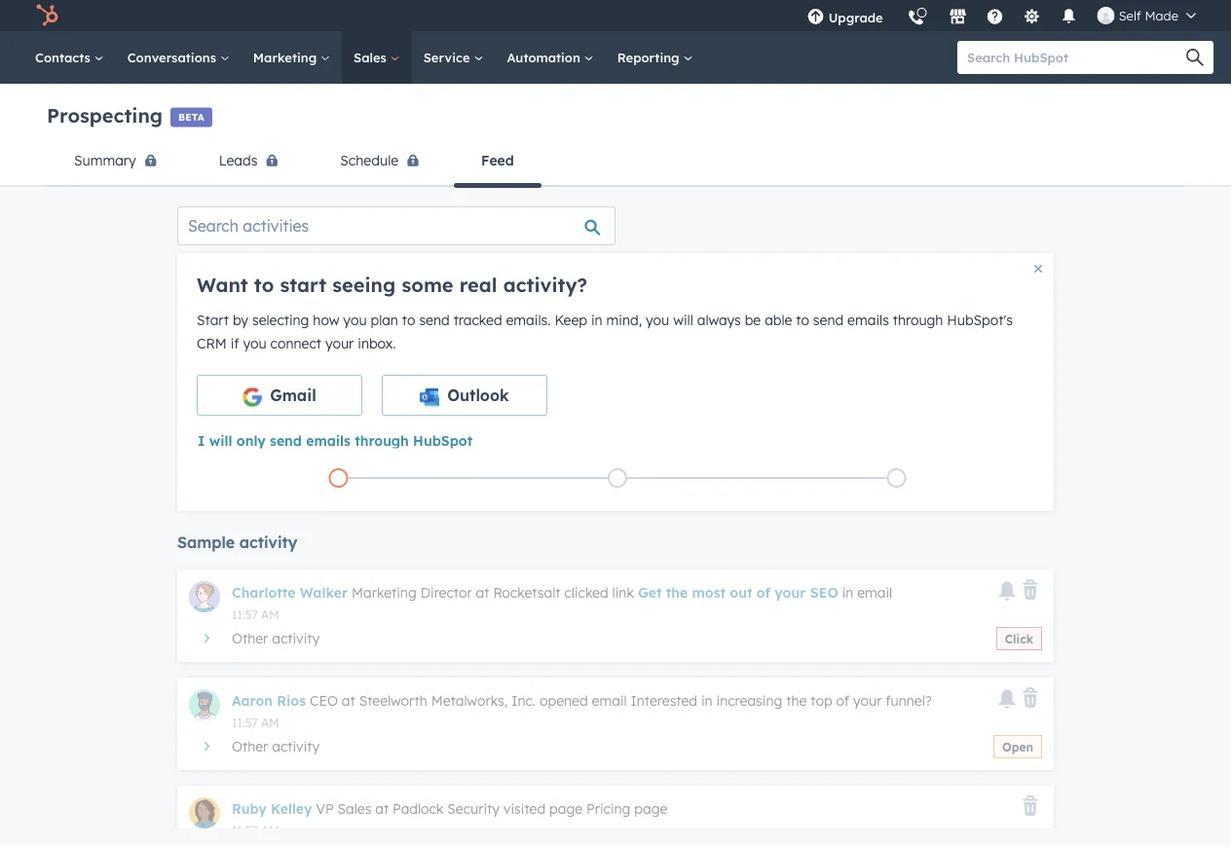 Task type: vqa. For each thing, say whether or not it's contained in the screenshot.
Reporting "LINK"
yes



Task type: locate. For each thing, give the bounding box(es) containing it.
conversations
[[127, 49, 220, 65]]

settings image
[[1023, 9, 1041, 26]]

notifications button
[[1053, 0, 1086, 31]]

help image
[[986, 9, 1004, 26]]

menu
[[795, 0, 1208, 38]]

calling icon button
[[900, 2, 933, 31]]

marketing
[[253, 49, 320, 65]]

search image
[[1186, 49, 1204, 66]]

beta
[[178, 111, 204, 123]]

reporting
[[617, 49, 683, 65]]

navigation
[[47, 137, 1184, 188]]

sales
[[354, 49, 390, 65]]

notifications image
[[1060, 9, 1078, 26]]

upgrade image
[[807, 9, 825, 26]]

automation
[[507, 49, 584, 65]]

leads link
[[192, 137, 313, 186]]

contacts link
[[23, 31, 116, 84]]

calling icon image
[[908, 10, 925, 27]]

made
[[1145, 7, 1179, 23]]

ruby anderson image
[[1097, 7, 1115, 24]]

sales link
[[342, 31, 412, 84]]



Task type: describe. For each thing, give the bounding box(es) containing it.
marketing link
[[241, 31, 342, 84]]

menu containing self made
[[795, 0, 1208, 38]]

help button
[[979, 0, 1012, 31]]

conversations link
[[116, 31, 241, 84]]

schedule link
[[313, 137, 454, 186]]

service link
[[412, 31, 495, 84]]

hubspot link
[[23, 4, 73, 27]]

service
[[423, 49, 474, 65]]

self made button
[[1086, 0, 1208, 31]]

hubspot image
[[35, 4, 58, 27]]

summary
[[74, 152, 136, 169]]

Search HubSpot search field
[[957, 41, 1196, 74]]

settings link
[[1012, 0, 1053, 31]]

upgrade
[[829, 9, 883, 25]]

prospecting
[[47, 103, 163, 128]]

schedule
[[340, 152, 398, 169]]

reporting link
[[606, 31, 705, 84]]

summary link
[[47, 137, 192, 186]]

search button
[[1177, 41, 1214, 74]]

navigation containing summary
[[47, 137, 1184, 188]]

feed link
[[454, 137, 541, 188]]

leads
[[219, 152, 257, 169]]

self
[[1119, 7, 1141, 23]]

marketplaces button
[[938, 0, 979, 31]]

self made
[[1119, 7, 1179, 23]]

marketplaces image
[[949, 9, 967, 26]]

feed
[[481, 152, 514, 169]]

automation link
[[495, 31, 606, 84]]

contacts
[[35, 49, 94, 65]]



